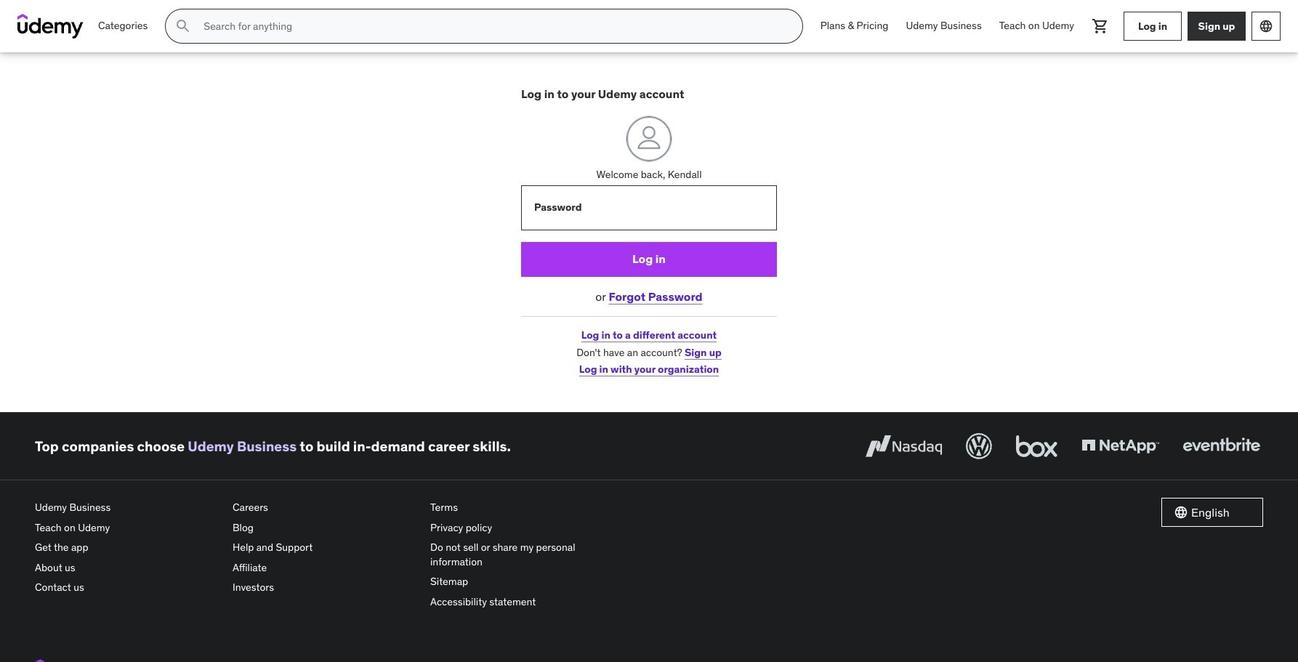 Task type: locate. For each thing, give the bounding box(es) containing it.
netapp image
[[1079, 430, 1162, 462]]

nasdaq image
[[862, 430, 946, 462]]

choose a language image
[[1259, 19, 1274, 33]]

kendall image
[[626, 116, 672, 162]]

small image
[[1174, 505, 1189, 520]]

Search for anything text field
[[201, 14, 785, 39]]

udemy image
[[17, 14, 84, 39], [35, 659, 101, 662]]



Task type: describe. For each thing, give the bounding box(es) containing it.
eventbrite image
[[1180, 430, 1263, 462]]

1 vertical spatial udemy image
[[35, 659, 101, 662]]

submit search image
[[175, 17, 192, 35]]

volkswagen image
[[963, 430, 995, 462]]

0 vertical spatial udemy image
[[17, 14, 84, 39]]

shopping cart with 0 items image
[[1092, 17, 1109, 35]]

box image
[[1013, 430, 1061, 462]]



Task type: vqa. For each thing, say whether or not it's contained in the screenshot.
- in the "ENERGY & CONSCIOUSNESS AWAKENING BREATH 1 - `INITIATION SESSION`"
no



